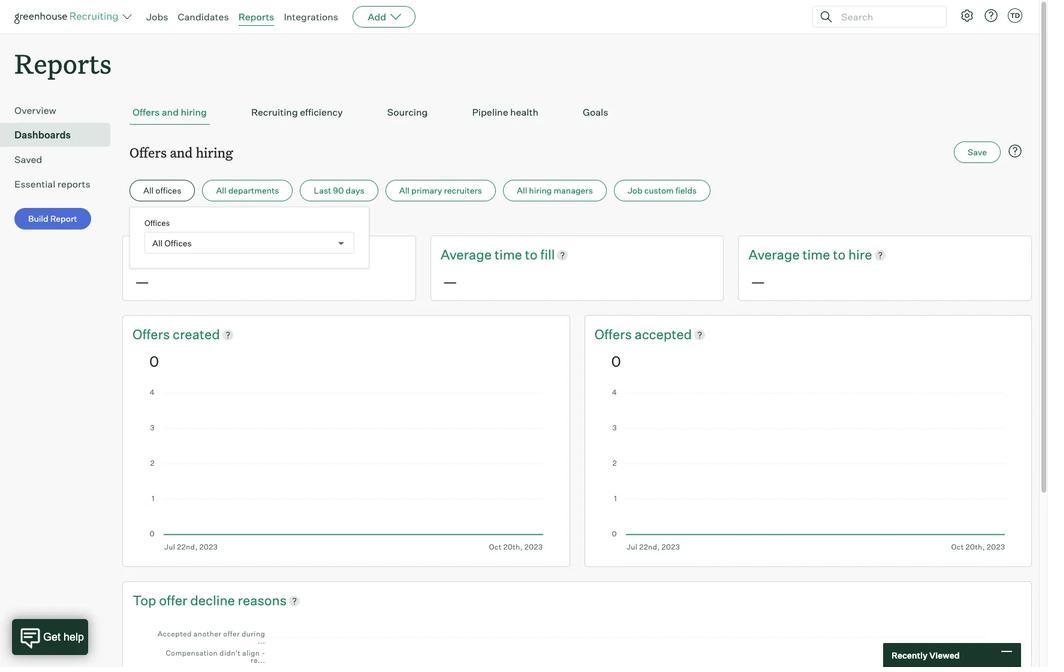 Task type: describe. For each thing, give the bounding box(es) containing it.
health
[[511, 106, 539, 118]]

fill link
[[541, 246, 555, 265]]

0 vertical spatial offices
[[145, 218, 170, 228]]

last 90 days
[[314, 185, 365, 196]]

pipeline
[[472, 106, 508, 118]]

integrations link
[[284, 11, 338, 23]]

average time to for hire
[[749, 247, 849, 263]]

add button
[[353, 6, 416, 28]]

build report button
[[14, 208, 91, 230]]

1 vertical spatial and
[[170, 143, 193, 161]]

jul 22 - oct 20, 2023
[[130, 217, 214, 227]]

reports
[[57, 178, 90, 190]]

22
[[144, 217, 154, 227]]

all departments
[[216, 185, 279, 196]]

average time to for fill
[[441, 247, 541, 263]]

offer
[[159, 593, 187, 609]]

custom
[[645, 185, 674, 196]]

offers inside button
[[133, 106, 160, 118]]

20,
[[178, 217, 191, 227]]

0 horizontal spatial reports
[[14, 46, 112, 81]]

goals button
[[580, 100, 612, 125]]

offer link
[[159, 592, 190, 610]]

build report
[[28, 214, 77, 224]]

offers link for accepted
[[595, 326, 635, 344]]

td
[[1011, 11, 1021, 20]]

pipeline health
[[472, 106, 539, 118]]

xychart image for accepted
[[612, 390, 1005, 552]]

time for hire
[[803, 247, 831, 263]]

overview link
[[14, 103, 106, 118]]

sourcing
[[387, 106, 428, 118]]

hire link
[[849, 246, 873, 265]]

top
[[133, 593, 156, 609]]

save
[[968, 147, 987, 157]]

acceptance
[[166, 247, 237, 263]]

2023
[[193, 217, 214, 227]]

rate link
[[240, 246, 265, 265]]

acceptance link
[[166, 246, 240, 265]]

90
[[333, 185, 344, 196]]

all for all hiring managers
[[517, 185, 528, 196]]

jobs
[[146, 11, 168, 23]]

1 vertical spatial hiring
[[196, 143, 233, 161]]

oct
[[162, 217, 176, 227]]

average link for fill
[[441, 246, 495, 265]]

recruiting
[[251, 106, 298, 118]]

essential reports link
[[14, 177, 106, 191]]

-
[[156, 217, 160, 227]]

all offices button
[[130, 180, 195, 202]]

tab list containing offers and hiring
[[130, 100, 1025, 125]]

primary
[[412, 185, 442, 196]]

all departments button
[[202, 180, 293, 202]]

candidates link
[[178, 11, 229, 23]]

recently viewed
[[892, 651, 960, 661]]

time for fill
[[495, 247, 522, 263]]

to for hire
[[833, 247, 846, 263]]

efficiency
[[300, 106, 343, 118]]

all offices
[[152, 238, 192, 248]]

hiring inside offers and hiring button
[[181, 106, 207, 118]]

sourcing button
[[384, 100, 431, 125]]

hiring inside "all hiring managers" "button"
[[529, 185, 552, 196]]

all hiring managers
[[517, 185, 593, 196]]

average for hire
[[749, 247, 800, 263]]

and inside button
[[162, 106, 179, 118]]

time link for hire
[[803, 246, 833, 265]]

0 for created
[[149, 353, 159, 371]]

decline link
[[190, 592, 238, 610]]

recruiting efficiency
[[251, 106, 343, 118]]

jobs link
[[146, 11, 168, 23]]

all primary recruiters button
[[386, 180, 496, 202]]

fill
[[541, 247, 555, 263]]

add
[[368, 11, 386, 23]]

— for fill
[[443, 273, 458, 291]]

top offer decline
[[133, 593, 238, 609]]

last
[[314, 185, 331, 196]]

rate
[[240, 247, 265, 263]]

recruiters
[[444, 185, 482, 196]]

created
[[173, 326, 220, 343]]

Search text field
[[839, 8, 936, 25]]

1 — from the left
[[135, 273, 149, 291]]

0 for accepted
[[612, 353, 621, 371]]

fields
[[676, 185, 697, 196]]

hire
[[849, 247, 873, 263]]



Task type: locate. For each thing, give the bounding box(es) containing it.
configure image
[[960, 8, 975, 23]]

2 average link from the left
[[749, 246, 803, 265]]

0 horizontal spatial —
[[135, 273, 149, 291]]

offer link
[[133, 246, 166, 265]]

all left departments
[[216, 185, 227, 196]]

saved
[[14, 154, 42, 166]]

all for all offices
[[152, 238, 163, 248]]

—
[[135, 273, 149, 291], [443, 273, 458, 291], [751, 273, 766, 291]]

average link
[[441, 246, 495, 265], [749, 246, 803, 265]]

offices down "20,"
[[165, 238, 192, 248]]

to for fill
[[525, 247, 538, 263]]

save button
[[955, 142, 1001, 163]]

all left offices
[[143, 185, 154, 196]]

to left fill
[[525, 247, 538, 263]]

2 horizontal spatial —
[[751, 273, 766, 291]]

managers
[[554, 185, 593, 196]]

1 average time to from the left
[[441, 247, 541, 263]]

average for fill
[[441, 247, 492, 263]]

offers link
[[133, 326, 173, 344], [595, 326, 635, 344]]

offers link for created
[[133, 326, 173, 344]]

0 vertical spatial offers and hiring
[[133, 106, 207, 118]]

reasons
[[238, 593, 287, 609]]

0
[[149, 353, 159, 371], [612, 353, 621, 371]]

2 — from the left
[[443, 273, 458, 291]]

offices
[[156, 185, 181, 196]]

1 vertical spatial offers and hiring
[[130, 143, 233, 161]]

td button
[[1008, 8, 1023, 23]]

0 horizontal spatial to link
[[525, 246, 541, 265]]

0 vertical spatial reports
[[239, 11, 274, 23]]

td button
[[1006, 6, 1025, 25]]

0 vertical spatial hiring
[[181, 106, 207, 118]]

to left 'hire'
[[833, 247, 846, 263]]

accepted link
[[635, 326, 692, 344]]

2 vertical spatial hiring
[[529, 185, 552, 196]]

average
[[441, 247, 492, 263], [749, 247, 800, 263]]

report
[[50, 214, 77, 224]]

all down -
[[152, 238, 163, 248]]

1 to link from the left
[[525, 246, 541, 265]]

1 0 from the left
[[149, 353, 159, 371]]

decline
[[190, 593, 235, 609]]

recently
[[892, 651, 928, 661]]

job custom fields
[[628, 185, 697, 196]]

0 horizontal spatial average link
[[441, 246, 495, 265]]

0 vertical spatial and
[[162, 106, 179, 118]]

offers and hiring button
[[130, 100, 210, 125]]

days
[[346, 185, 365, 196]]

average link for hire
[[749, 246, 803, 265]]

job
[[628, 185, 643, 196]]

and
[[162, 106, 179, 118], [170, 143, 193, 161]]

2 average time to from the left
[[749, 247, 849, 263]]

reasons link
[[238, 592, 287, 610]]

1 horizontal spatial time
[[803, 247, 831, 263]]

0 horizontal spatial to
[[525, 247, 538, 263]]

to link for fill
[[525, 246, 541, 265]]

offer acceptance
[[133, 247, 240, 263]]

offices
[[145, 218, 170, 228], [165, 238, 192, 248]]

1 average from the left
[[441, 247, 492, 263]]

time link left hire link
[[803, 246, 833, 265]]

1 time from the left
[[495, 247, 522, 263]]

all left managers
[[517, 185, 528, 196]]

accepted
[[635, 326, 692, 343]]

candidates
[[178, 11, 229, 23]]

dashboards link
[[14, 128, 106, 142]]

pipeline health button
[[469, 100, 542, 125]]

1 vertical spatial offices
[[165, 238, 192, 248]]

xychart image for created
[[149, 390, 543, 552]]

reports right candidates link
[[239, 11, 274, 23]]

job custom fields button
[[614, 180, 711, 202]]

time
[[495, 247, 522, 263], [803, 247, 831, 263]]

1 offers link from the left
[[133, 326, 173, 344]]

overview
[[14, 104, 56, 116]]

time link for fill
[[495, 246, 525, 265]]

created link
[[173, 326, 220, 344]]

all offices
[[143, 185, 181, 196]]

xychart image
[[149, 390, 543, 552], [612, 390, 1005, 552], [149, 622, 1005, 668]]

0 horizontal spatial time link
[[495, 246, 525, 265]]

build
[[28, 214, 48, 224]]

greenhouse recruiting image
[[14, 10, 122, 24]]

all for all departments
[[216, 185, 227, 196]]

reports down greenhouse recruiting image
[[14, 46, 112, 81]]

offers and hiring
[[133, 106, 207, 118], [130, 143, 233, 161]]

1 to from the left
[[525, 247, 538, 263]]

recruiting efficiency button
[[248, 100, 346, 125]]

offices right jul
[[145, 218, 170, 228]]

0 horizontal spatial offers link
[[133, 326, 173, 344]]

2 to link from the left
[[833, 246, 849, 265]]

goals
[[583, 106, 609, 118]]

1 horizontal spatial average link
[[749, 246, 803, 265]]

jul
[[130, 217, 142, 227]]

essential
[[14, 178, 55, 190]]

all primary recruiters
[[399, 185, 482, 196]]

offer
[[133, 247, 163, 263]]

time left 'hire'
[[803, 247, 831, 263]]

1 horizontal spatial to link
[[833, 246, 849, 265]]

1 horizontal spatial —
[[443, 273, 458, 291]]

— for hire
[[751, 273, 766, 291]]

1 horizontal spatial average time to
[[749, 247, 849, 263]]

1 horizontal spatial average
[[749, 247, 800, 263]]

top link
[[133, 592, 159, 610]]

departments
[[228, 185, 279, 196]]

1 horizontal spatial reports
[[239, 11, 274, 23]]

integrations
[[284, 11, 338, 23]]

to link for hire
[[833, 246, 849, 265]]

2 offers link from the left
[[595, 326, 635, 344]]

dashboards
[[14, 129, 71, 141]]

1 horizontal spatial time link
[[803, 246, 833, 265]]

average time to
[[441, 247, 541, 263], [749, 247, 849, 263]]

2 to from the left
[[833, 247, 846, 263]]

1 horizontal spatial offers link
[[595, 326, 635, 344]]

2 0 from the left
[[612, 353, 621, 371]]

2 average from the left
[[749, 247, 800, 263]]

tab list
[[130, 100, 1025, 125]]

all inside "button"
[[517, 185, 528, 196]]

0 horizontal spatial time
[[495, 247, 522, 263]]

1 horizontal spatial to
[[833, 247, 846, 263]]

all hiring managers button
[[503, 180, 607, 202]]

hiring
[[181, 106, 207, 118], [196, 143, 233, 161], [529, 185, 552, 196]]

reports link
[[239, 11, 274, 23]]

time left fill
[[495, 247, 522, 263]]

essential reports
[[14, 178, 90, 190]]

last 90 days button
[[300, 180, 378, 202]]

time link
[[495, 246, 525, 265], [803, 246, 833, 265]]

2 time from the left
[[803, 247, 831, 263]]

0 horizontal spatial average time to
[[441, 247, 541, 263]]

all
[[143, 185, 154, 196], [216, 185, 227, 196], [399, 185, 410, 196], [517, 185, 528, 196], [152, 238, 163, 248]]

0 horizontal spatial 0
[[149, 353, 159, 371]]

time link left fill link
[[495, 246, 525, 265]]

3 — from the left
[[751, 273, 766, 291]]

1 horizontal spatial 0
[[612, 353, 621, 371]]

offers and hiring inside button
[[133, 106, 207, 118]]

2 time link from the left
[[803, 246, 833, 265]]

viewed
[[930, 651, 960, 661]]

faq image
[[1008, 144, 1023, 158]]

offers
[[133, 106, 160, 118], [130, 143, 167, 161], [133, 326, 173, 343], [595, 326, 635, 343]]

saved link
[[14, 152, 106, 167]]

0 horizontal spatial average
[[441, 247, 492, 263]]

to link
[[525, 246, 541, 265], [833, 246, 849, 265]]

1 average link from the left
[[441, 246, 495, 265]]

all for all offices
[[143, 185, 154, 196]]

all for all primary recruiters
[[399, 185, 410, 196]]

all left primary
[[399, 185, 410, 196]]

1 time link from the left
[[495, 246, 525, 265]]

1 vertical spatial reports
[[14, 46, 112, 81]]



Task type: vqa. For each thing, say whether or not it's contained in the screenshot.
company's
no



